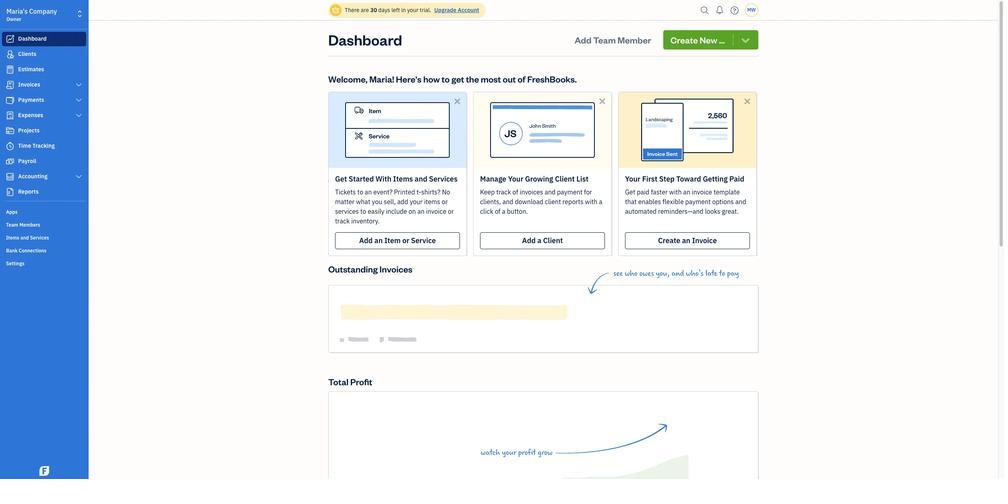 Task type: locate. For each thing, give the bounding box(es) containing it.
1 vertical spatial create
[[659, 236, 681, 245]]

an left item
[[375, 236, 383, 245]]

2 vertical spatial chevron large down image
[[75, 174, 83, 180]]

maria's company owner
[[6, 7, 57, 22]]

1 horizontal spatial payment
[[686, 198, 711, 206]]

invoice image
[[5, 81, 15, 89]]

0 horizontal spatial get
[[335, 175, 347, 184]]

to
[[442, 73, 450, 85], [358, 188, 363, 196], [361, 208, 366, 216], [720, 269, 726, 279]]

owes
[[640, 269, 654, 279]]

your down t-
[[410, 198, 423, 206]]

1 dismiss image from the left
[[598, 97, 607, 106]]

1 vertical spatial services
[[30, 235, 49, 241]]

total profit
[[328, 376, 373, 388]]

paid
[[637, 188, 650, 196]]

items up bank
[[6, 235, 19, 241]]

1 horizontal spatial a
[[538, 236, 542, 245]]

1 your from the left
[[508, 175, 524, 184]]

0 vertical spatial get
[[335, 175, 347, 184]]

0 vertical spatial track
[[497, 188, 511, 196]]

of right out
[[518, 73, 526, 85]]

manage your growing client list
[[480, 175, 589, 184]]

0 horizontal spatial dismiss image
[[598, 97, 607, 106]]

2 horizontal spatial add
[[575, 34, 592, 46]]

items inside main element
[[6, 235, 19, 241]]

create
[[671, 34, 698, 46], [659, 236, 681, 245]]

account
[[458, 6, 480, 14]]

invoices down add an item or service link
[[380, 264, 413, 275]]

get up that
[[626, 188, 636, 196]]

1 horizontal spatial invoices
[[380, 264, 413, 275]]

in
[[402, 6, 406, 14]]

profit
[[519, 449, 536, 458]]

1 horizontal spatial track
[[497, 188, 511, 196]]

0 vertical spatial invoice
[[692, 188, 713, 196]]

get up the tickets
[[335, 175, 347, 184]]

1 vertical spatial a
[[502, 208, 506, 216]]

0 horizontal spatial add
[[359, 236, 373, 245]]

company
[[29, 7, 57, 15]]

and inside get paid faster with an invoice template that enables flexible payment options and automated reminders—and looks great.
[[736, 198, 747, 206]]

services up bank connections link
[[30, 235, 49, 241]]

payment up reports
[[557, 188, 583, 196]]

dismiss image
[[598, 97, 607, 106], [743, 97, 752, 106]]

payroll link
[[2, 154, 86, 169]]

1 horizontal spatial items
[[393, 175, 413, 184]]

2 chevron large down image from the top
[[75, 112, 83, 119]]

invoice inside get paid faster with an invoice template that enables flexible payment options and automated reminders—and looks great.
[[692, 188, 713, 196]]

2 vertical spatial of
[[495, 208, 501, 216]]

mw
[[748, 7, 756, 13]]

2 vertical spatial or
[[403, 236, 410, 245]]

1 vertical spatial your
[[410, 198, 423, 206]]

your right in
[[407, 6, 419, 14]]

0 vertical spatial chevron large down image
[[75, 82, 83, 88]]

and up great.
[[736, 198, 747, 206]]

0 horizontal spatial invoice
[[426, 208, 447, 216]]

0 vertical spatial with
[[670, 188, 682, 196]]

add for add a client
[[522, 236, 536, 245]]

item
[[385, 236, 401, 245]]

chevron large down image for invoices
[[75, 82, 83, 88]]

projects
[[18, 127, 40, 134]]

an down toward
[[684, 188, 691, 196]]

of left invoices
[[513, 188, 519, 196]]

clients link
[[2, 47, 86, 62]]

your up invoices
[[508, 175, 524, 184]]

download
[[515, 198, 544, 206]]

out
[[503, 73, 516, 85]]

your
[[508, 175, 524, 184], [626, 175, 641, 184]]

a right reports
[[599, 198, 603, 206]]

event?
[[374, 188, 393, 196]]

get
[[452, 73, 465, 85]]

no
[[442, 188, 451, 196]]

3 chevron large down image from the top
[[75, 174, 83, 180]]

invoices up payments
[[18, 81, 40, 88]]

your first step toward getting paid
[[626, 175, 745, 184]]

client left list
[[555, 175, 575, 184]]

1 vertical spatial of
[[513, 188, 519, 196]]

dashboard
[[328, 30, 402, 49], [18, 35, 47, 42]]

a left button.
[[502, 208, 506, 216]]

dashboard inside "link"
[[18, 35, 47, 42]]

items
[[393, 175, 413, 184], [6, 235, 19, 241]]

client image
[[5, 50, 15, 58]]

1 vertical spatial payment
[[686, 198, 711, 206]]

0 vertical spatial invoices
[[18, 81, 40, 88]]

1 vertical spatial chevron large down image
[[75, 112, 83, 119]]

outstanding
[[328, 264, 378, 275]]

0 vertical spatial payment
[[557, 188, 583, 196]]

and up client
[[545, 188, 556, 196]]

dashboard down the are
[[328, 30, 402, 49]]

or
[[442, 198, 448, 206], [448, 208, 454, 216], [403, 236, 410, 245]]

tickets
[[335, 188, 356, 196]]

payments link
[[2, 93, 86, 108]]

estimates
[[18, 66, 44, 73]]

and up button.
[[503, 198, 514, 206]]

step
[[660, 175, 675, 184]]

welcome, maria! here's how to get the most out of freshbooks.
[[328, 73, 577, 85]]

what
[[356, 198, 371, 206]]

1 horizontal spatial invoice
[[692, 188, 713, 196]]

for
[[584, 188, 592, 196]]

chevron large down image
[[75, 82, 83, 88], [75, 112, 83, 119], [75, 174, 83, 180]]

create down reminders—and at the right of the page
[[659, 236, 681, 245]]

reports
[[563, 198, 584, 206]]

add inside button
[[575, 34, 592, 46]]

with up flexible
[[670, 188, 682, 196]]

0 horizontal spatial services
[[30, 235, 49, 241]]

bank
[[6, 248, 18, 254]]

a
[[599, 198, 603, 206], [502, 208, 506, 216], [538, 236, 542, 245]]

team members link
[[2, 219, 86, 231]]

0 horizontal spatial payment
[[557, 188, 583, 196]]

0 horizontal spatial with
[[585, 198, 598, 206]]

your up paid
[[626, 175, 641, 184]]

tracking
[[32, 142, 55, 150]]

outstanding invoices
[[328, 264, 413, 275]]

clients,
[[480, 198, 501, 206]]

1 vertical spatial track
[[335, 217, 350, 225]]

first
[[643, 175, 658, 184]]

dismiss image
[[453, 97, 462, 106]]

1 horizontal spatial dismiss image
[[743, 97, 752, 106]]

most
[[481, 73, 501, 85]]

0 horizontal spatial dashboard
[[18, 35, 47, 42]]

paid
[[730, 175, 745, 184]]

1 vertical spatial team
[[6, 222, 18, 228]]

mw button
[[745, 3, 759, 17]]

you
[[372, 198, 383, 206]]

there are 30 days left in your trial. upgrade account
[[345, 6, 480, 14]]

and down "team members"
[[20, 235, 29, 241]]

time tracking
[[18, 142, 55, 150]]

team left member
[[594, 34, 616, 46]]

with
[[670, 188, 682, 196], [585, 198, 598, 206]]

items up printed
[[393, 175, 413, 184]]

an up what
[[365, 188, 372, 196]]

owner
[[6, 16, 21, 22]]

0 vertical spatial create
[[671, 34, 698, 46]]

1 horizontal spatial with
[[670, 188, 682, 196]]

create inside dropdown button
[[671, 34, 698, 46]]

team inside main element
[[6, 222, 18, 228]]

1 chevron large down image from the top
[[75, 82, 83, 88]]

keep track of invoices and payment for clients, and download client reports with a click of a button.
[[480, 188, 603, 216]]

1 vertical spatial invoice
[[426, 208, 447, 216]]

1 horizontal spatial your
[[626, 175, 641, 184]]

30
[[371, 6, 377, 14]]

invoice down toward
[[692, 188, 713, 196]]

add for add an item or service
[[359, 236, 373, 245]]

get paid faster with an invoice template that enables flexible payment options and automated reminders—and looks great.
[[626, 188, 747, 216]]

dashboard up clients
[[18, 35, 47, 42]]

payment up looks on the top of the page
[[686, 198, 711, 206]]

and inside main element
[[20, 235, 29, 241]]

0 horizontal spatial your
[[508, 175, 524, 184]]

chevron large down image up the 'reports' link
[[75, 174, 83, 180]]

a down keep track of invoices and payment for clients, and download client reports with a click of a button. on the top of page
[[538, 236, 542, 245]]

chevron large down image up chevron large down image
[[75, 82, 83, 88]]

get inside get paid faster with an invoice template that enables flexible payment options and automated reminders—and looks great.
[[626, 188, 636, 196]]

services up no
[[429, 175, 458, 184]]

team down apps
[[6, 222, 18, 228]]

client
[[555, 175, 575, 184], [544, 236, 563, 245]]

invoice down 'items'
[[426, 208, 447, 216]]

1 vertical spatial get
[[626, 188, 636, 196]]

1 vertical spatial items
[[6, 235, 19, 241]]

invoices
[[18, 81, 40, 88], [380, 264, 413, 275]]

create new …
[[671, 34, 726, 46]]

get for get paid faster with an invoice template that enables flexible payment options and automated reminders—and looks great.
[[626, 188, 636, 196]]

0 horizontal spatial team
[[6, 222, 18, 228]]

add for add team member
[[575, 34, 592, 46]]

payment inside keep track of invoices and payment for clients, and download client reports with a click of a button.
[[557, 188, 583, 196]]

reports
[[18, 188, 39, 195]]

template
[[714, 188, 740, 196]]

chevron large down image down chevron large down image
[[75, 112, 83, 119]]

printed
[[394, 188, 415, 196]]

1 horizontal spatial add
[[522, 236, 536, 245]]

track down services
[[335, 217, 350, 225]]

0 vertical spatial team
[[594, 34, 616, 46]]

with inside keep track of invoices and payment for clients, and download client reports with a click of a button.
[[585, 198, 598, 206]]

chevron large down image inside 'expenses' link
[[75, 112, 83, 119]]

create for create new …
[[671, 34, 698, 46]]

bank connections link
[[2, 245, 86, 257]]

grow
[[538, 449, 553, 458]]

2 dismiss image from the left
[[743, 97, 752, 106]]

1 vertical spatial with
[[585, 198, 598, 206]]

0 horizontal spatial items
[[6, 235, 19, 241]]

1 horizontal spatial team
[[594, 34, 616, 46]]

timer image
[[5, 142, 15, 150]]

dismiss image for your first step toward getting paid
[[743, 97, 752, 106]]

0 vertical spatial services
[[429, 175, 458, 184]]

team
[[594, 34, 616, 46], [6, 222, 18, 228]]

client down client
[[544, 236, 563, 245]]

0 horizontal spatial invoices
[[18, 81, 40, 88]]

with inside get paid faster with an invoice template that enables flexible payment options and automated reminders—and looks great.
[[670, 188, 682, 196]]

1 vertical spatial invoices
[[380, 264, 413, 275]]

0 horizontal spatial track
[[335, 217, 350, 225]]

add an item or service link
[[335, 233, 460, 249]]

items and services link
[[2, 232, 86, 244]]

and up t-
[[415, 175, 428, 184]]

1 horizontal spatial get
[[626, 188, 636, 196]]

0 vertical spatial or
[[442, 198, 448, 206]]

with down for
[[585, 198, 598, 206]]

invoice
[[692, 188, 713, 196], [426, 208, 447, 216]]

dashboard image
[[5, 35, 15, 43]]

member
[[618, 34, 652, 46]]

services
[[429, 175, 458, 184], [30, 235, 49, 241]]

track inside keep track of invoices and payment for clients, and download client reports with a click of a button.
[[497, 188, 511, 196]]

tickets to an event? printed t-shirts? no matter what you sell, add your items or services to easily include on an invoice or track inventory.
[[335, 188, 454, 225]]

create left new
[[671, 34, 698, 46]]

track right keep
[[497, 188, 511, 196]]

list
[[577, 175, 589, 184]]

add team member
[[575, 34, 652, 46]]

your left profit
[[502, 449, 517, 458]]

connections
[[19, 248, 46, 254]]

upgrade
[[435, 6, 457, 14]]

left
[[392, 6, 400, 14]]

of right click
[[495, 208, 501, 216]]

2 horizontal spatial a
[[599, 198, 603, 206]]



Task type: vqa. For each thing, say whether or not it's contained in the screenshot.
30
yes



Task type: describe. For each thing, give the bounding box(es) containing it.
t-
[[417, 188, 422, 196]]

watch
[[481, 449, 500, 458]]

service
[[411, 236, 436, 245]]

an left invoice at the right of page
[[683, 236, 691, 245]]

days
[[379, 6, 390, 14]]

client
[[545, 198, 561, 206]]

that
[[626, 198, 637, 206]]

get started with items and services
[[335, 175, 458, 184]]

welcome,
[[328, 73, 368, 85]]

getting
[[703, 175, 728, 184]]

to up what
[[358, 188, 363, 196]]

manage
[[480, 175, 507, 184]]

add a client
[[522, 236, 563, 245]]

an right on
[[418, 208, 425, 216]]

payroll
[[18, 158, 36, 165]]

chevrondown image
[[741, 34, 752, 46]]

matter
[[335, 198, 355, 206]]

create an invoice link
[[626, 233, 750, 249]]

main element
[[0, 0, 109, 480]]

how
[[424, 73, 440, 85]]

invoices link
[[2, 78, 86, 92]]

add team member button
[[568, 30, 659, 50]]

team members
[[6, 222, 40, 228]]

reminders—and
[[659, 208, 704, 216]]

invoices inside main element
[[18, 81, 40, 88]]

0 horizontal spatial a
[[502, 208, 506, 216]]

looks
[[706, 208, 721, 216]]

time tracking link
[[2, 139, 86, 154]]

to left get at the top left of page
[[442, 73, 450, 85]]

to down what
[[361, 208, 366, 216]]

expenses
[[18, 112, 43, 119]]

payments
[[18, 96, 44, 104]]

invoice inside tickets to an event? printed t-shirts? no matter what you sell, add your items or services to easily include on an invoice or track inventory.
[[426, 208, 447, 216]]

toward
[[677, 175, 702, 184]]

chevron large down image for accounting
[[75, 174, 83, 180]]

you,
[[656, 269, 670, 279]]

with
[[376, 175, 392, 184]]

who's
[[686, 269, 704, 279]]

keep
[[480, 188, 495, 196]]

settings
[[6, 261, 25, 267]]

crown image
[[332, 6, 340, 14]]

on
[[409, 208, 416, 216]]

0 vertical spatial a
[[599, 198, 603, 206]]

projects link
[[2, 124, 86, 138]]

who
[[625, 269, 638, 279]]

watch your profit grow
[[481, 449, 553, 458]]

notifications image
[[714, 2, 727, 18]]

freshbooks.
[[528, 73, 577, 85]]

chevron large down image for expenses
[[75, 112, 83, 119]]

apps
[[6, 209, 18, 215]]

options
[[713, 198, 734, 206]]

estimate image
[[5, 66, 15, 74]]

chart image
[[5, 173, 15, 181]]

team inside button
[[594, 34, 616, 46]]

invoices
[[520, 188, 544, 196]]

enables
[[639, 198, 662, 206]]

…
[[720, 34, 726, 46]]

growing
[[525, 175, 554, 184]]

track inside tickets to an event? printed t-shirts? no matter what you sell, add your items or services to easily include on an invoice or track inventory.
[[335, 217, 350, 225]]

report image
[[5, 188, 15, 196]]

dismiss image for manage your growing client list
[[598, 97, 607, 106]]

to left the pay
[[720, 269, 726, 279]]

freshbooks image
[[38, 467, 51, 476]]

create for create an invoice
[[659, 236, 681, 245]]

members
[[19, 222, 40, 228]]

1 vertical spatial client
[[544, 236, 563, 245]]

include
[[386, 208, 407, 216]]

flexible
[[663, 198, 684, 206]]

accounting link
[[2, 170, 86, 184]]

1 vertical spatial or
[[448, 208, 454, 216]]

invoice
[[693, 236, 717, 245]]

shirts?
[[422, 188, 441, 196]]

get for get started with items and services
[[335, 175, 347, 184]]

services
[[335, 208, 359, 216]]

add a client link
[[480, 233, 605, 249]]

2 vertical spatial your
[[502, 449, 517, 458]]

payment inside get paid faster with an invoice template that enables flexible payment options and automated reminders—and looks great.
[[686, 198, 711, 206]]

services inside main element
[[30, 235, 49, 241]]

time
[[18, 142, 31, 150]]

faster
[[651, 188, 668, 196]]

0 vertical spatial of
[[518, 73, 526, 85]]

your inside tickets to an event? printed t-shirts? no matter what you sell, add your items or services to easily include on an invoice or track inventory.
[[410, 198, 423, 206]]

settings link
[[2, 258, 86, 270]]

great.
[[722, 208, 739, 216]]

0 vertical spatial items
[[393, 175, 413, 184]]

create new … button
[[664, 30, 759, 50]]

automated
[[626, 208, 657, 216]]

money image
[[5, 158, 15, 166]]

trial.
[[420, 6, 432, 14]]

sell,
[[384, 198, 396, 206]]

maria's
[[6, 7, 28, 15]]

0 vertical spatial client
[[555, 175, 575, 184]]

add an item or service
[[359, 236, 436, 245]]

2 vertical spatial a
[[538, 236, 542, 245]]

chevron large down image
[[75, 97, 83, 104]]

accounting
[[18, 173, 48, 180]]

there
[[345, 6, 360, 14]]

go to help image
[[729, 4, 742, 16]]

profit
[[351, 376, 373, 388]]

0 vertical spatial your
[[407, 6, 419, 14]]

reports link
[[2, 185, 86, 200]]

1 horizontal spatial services
[[429, 175, 458, 184]]

are
[[361, 6, 369, 14]]

expense image
[[5, 112, 15, 120]]

expenses link
[[2, 108, 86, 123]]

and right you,
[[672, 269, 685, 279]]

items and services
[[6, 235, 49, 241]]

apps link
[[2, 206, 86, 218]]

or inside add an item or service link
[[403, 236, 410, 245]]

payment image
[[5, 96, 15, 104]]

2 your from the left
[[626, 175, 641, 184]]

project image
[[5, 127, 15, 135]]

search image
[[699, 4, 712, 16]]

total
[[328, 376, 349, 388]]

1 horizontal spatial dashboard
[[328, 30, 402, 49]]

an inside get paid faster with an invoice template that enables flexible payment options and automated reminders—and looks great.
[[684, 188, 691, 196]]

estimates link
[[2, 62, 86, 77]]



